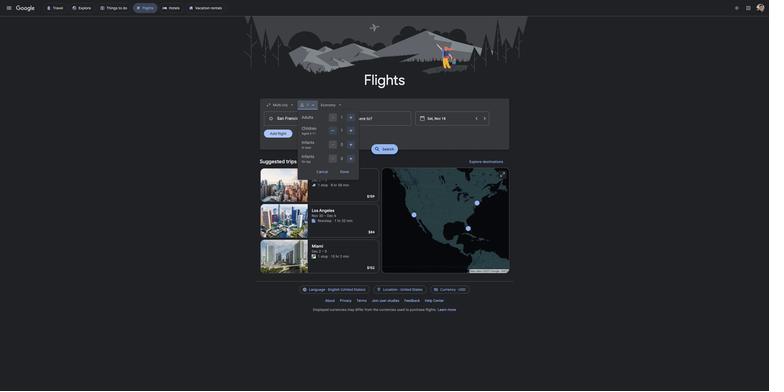Task type: describe. For each thing, give the bounding box(es) containing it.
flights.
[[426, 308, 437, 312]]

in
[[302, 146, 304, 150]]

Departure text field
[[427, 112, 472, 125]]

$84
[[368, 230, 375, 235]]

new york dec 2 – 9
[[312, 173, 329, 182]]

aged
[[302, 132, 309, 136]]

feedback
[[404, 299, 420, 303]]

1 hr 32 min
[[335, 219, 353, 223]]

english (united states)
[[328, 288, 366, 292]]

join user studies
[[372, 299, 399, 303]]

the
[[373, 308, 378, 312]]

from inside region
[[298, 159, 309, 165]]

flights
[[364, 71, 405, 89]]

10
[[331, 255, 335, 259]]

1 vertical spatial from
[[365, 308, 372, 312]]

seat
[[305, 146, 311, 150]]

language
[[309, 288, 325, 292]]

francisco
[[320, 159, 343, 165]]

usd
[[459, 288, 466, 292]]

infants for infants on lap
[[302, 154, 314, 159]]

differ
[[355, 308, 364, 312]]

infants for infants in seat
[[302, 140, 314, 145]]

angeles
[[319, 208, 334, 213]]

84 US dollars text field
[[368, 230, 375, 235]]

purchase
[[410, 308, 425, 312]]

 image for los angeles
[[333, 218, 334, 224]]

2-
[[310, 132, 312, 136]]

currency
[[440, 288, 456, 292]]

add flight button
[[264, 130, 292, 138]]

$159
[[367, 194, 375, 199]]

Where to? text field
[[339, 112, 411, 126]]

los
[[312, 208, 318, 213]]

children aged 2-11
[[302, 126, 317, 136]]

feedback link
[[402, 297, 422, 305]]

hr for miami
[[336, 255, 339, 259]]

hr for new york
[[334, 183, 337, 187]]

explore
[[469, 160, 482, 164]]

1 currencies from the left
[[330, 308, 346, 312]]

terms link
[[354, 297, 369, 305]]

on
[[302, 160, 306, 164]]

united states
[[400, 288, 423, 292]]

san
[[310, 159, 319, 165]]

new
[[312, 173, 320, 178]]

center
[[433, 299, 444, 303]]

york
[[321, 173, 329, 178]]

0 for infants in seat
[[341, 142, 343, 147]]

2 – 9 inside new york dec 2 – 9
[[319, 178, 327, 182]]

about
[[325, 299, 335, 303]]

change appearance image
[[731, 2, 743, 14]]

2
[[340, 255, 342, 259]]

min for miami
[[343, 255, 349, 259]]

learn more link
[[438, 308, 456, 312]]

main menu image
[[6, 5, 12, 11]]

frontier and spirit image
[[312, 183, 316, 187]]

may
[[347, 308, 354, 312]]

help center link
[[422, 297, 446, 305]]

infants in seat
[[302, 140, 314, 150]]

dec inside the miami dec 2 – 9
[[312, 250, 318, 254]]

10 hr 2 min
[[331, 255, 349, 259]]

add
[[270, 131, 277, 136]]

miami dec 2 – 9
[[312, 244, 327, 254]]

united image
[[312, 219, 316, 223]]

help center
[[425, 299, 444, 303]]

infants on lap
[[302, 154, 314, 164]]



Task type: vqa. For each thing, say whether or not it's contained in the screenshot.


Task type: locate. For each thing, give the bounding box(es) containing it.
0 vertical spatial  image
[[329, 183, 330, 188]]

1
[[307, 103, 309, 107], [341, 115, 343, 120], [341, 128, 343, 133], [318, 183, 320, 187], [335, 219, 337, 223], [318, 255, 320, 259]]

location
[[383, 288, 398, 292]]

8
[[331, 183, 333, 187]]

1 dec from the top
[[312, 178, 318, 182]]

2 – 9 inside the miami dec 2 – 9
[[319, 250, 327, 254]]

stop for york
[[321, 183, 328, 187]]

about link
[[323, 297, 337, 305]]

suggested
[[260, 159, 285, 165]]

$152
[[367, 266, 375, 270]]

nonstop
[[318, 219, 332, 223]]

displayed currencies may differ from the currencies used to purchase flights. learn more
[[313, 308, 456, 312]]

0 horizontal spatial currencies
[[330, 308, 346, 312]]

 image for new york
[[329, 183, 330, 188]]

min for los angeles
[[347, 219, 353, 223]]

from
[[298, 159, 309, 165], [365, 308, 372, 312]]

1 horizontal spatial currencies
[[379, 308, 396, 312]]

Flight search field
[[256, 99, 513, 180]]

infants up lap
[[302, 154, 314, 159]]

displayed
[[313, 308, 329, 312]]

 image
[[329, 254, 330, 259]]

min right '38' at top left
[[343, 183, 349, 187]]

from left 'san'
[[298, 159, 309, 165]]

terms
[[357, 299, 367, 303]]

2 0 from the top
[[341, 156, 343, 161]]

0 up francisco
[[341, 142, 343, 147]]

from left the
[[365, 308, 372, 312]]

nov
[[312, 214, 318, 218]]

min
[[343, 183, 349, 187], [347, 219, 353, 223], [343, 255, 349, 259]]

152 US dollars text field
[[367, 266, 375, 270]]

1 2 – 9 from the top
[[319, 178, 327, 182]]

159 US dollars text field
[[367, 194, 375, 199]]

frontier image
[[312, 255, 316, 259]]

join
[[372, 299, 379, 303]]

join user studies link
[[369, 297, 402, 305]]

flight
[[278, 131, 286, 136]]

miami
[[312, 244, 323, 249]]

trips
[[286, 159, 297, 165]]

cancel
[[317, 170, 328, 174]]

0 for infants on lap
[[341, 156, 343, 161]]

 image
[[329, 183, 330, 188], [333, 218, 334, 224]]

1 stop from the top
[[321, 183, 328, 187]]

0 vertical spatial 1 stop
[[318, 183, 328, 187]]

dec up frontier icon
[[312, 250, 318, 254]]

1 vertical spatial  image
[[333, 218, 334, 224]]

 image right nonstop
[[333, 218, 334, 224]]

currencies down join user studies link
[[379, 308, 396, 312]]

0 vertical spatial hr
[[334, 183, 337, 187]]

1 stop
[[318, 183, 328, 187], [318, 255, 328, 259]]

studies
[[388, 299, 399, 303]]

1 stop down new york dec 2 – 9
[[318, 183, 328, 187]]

32
[[342, 219, 346, 223]]

stop left 8
[[321, 183, 328, 187]]

stop
[[321, 183, 328, 187], [321, 255, 328, 259]]

used
[[397, 308, 405, 312]]

suggested trips from san francisco
[[260, 159, 343, 165]]

united
[[400, 288, 411, 292]]

number of passengers dialog
[[298, 110, 359, 180]]

min for new york
[[343, 183, 349, 187]]

2 – 9 down york
[[319, 178, 327, 182]]

30 – dec
[[319, 214, 333, 218]]

add flight
[[270, 131, 286, 136]]

1 vertical spatial 0
[[341, 156, 343, 161]]

dec up 'frontier and spirit' image
[[312, 178, 318, 182]]

infants up "seat"
[[302, 140, 314, 145]]

children
[[302, 126, 317, 131]]

currencies
[[330, 308, 346, 312], [379, 308, 396, 312]]

0 vertical spatial 0
[[341, 142, 343, 147]]

privacy link
[[337, 297, 354, 305]]

hr left 2
[[336, 255, 339, 259]]

0 vertical spatial stop
[[321, 183, 328, 187]]

0 vertical spatial min
[[343, 183, 349, 187]]

1 vertical spatial min
[[347, 219, 353, 223]]

min right 32
[[347, 219, 353, 223]]

dec inside new york dec 2 – 9
[[312, 178, 318, 182]]

2 infants from the top
[[302, 154, 314, 159]]

 image left 8
[[329, 183, 330, 188]]

suggested trips from san francisco region
[[260, 156, 509, 276]]

0 up done button
[[341, 156, 343, 161]]

help
[[425, 299, 432, 303]]

1 0 from the top
[[341, 142, 343, 147]]

2 vertical spatial min
[[343, 255, 349, 259]]

english
[[328, 288, 340, 292]]

None field
[[264, 101, 297, 110], [319, 101, 345, 110], [264, 101, 297, 110], [319, 101, 345, 110]]

done button
[[334, 168, 355, 176]]

6
[[334, 214, 336, 218]]

2 vertical spatial hr
[[336, 255, 339, 259]]

learn
[[438, 308, 447, 312]]

1 vertical spatial stop
[[321, 255, 328, 259]]

done
[[340, 170, 349, 174]]

0 horizontal spatial from
[[298, 159, 309, 165]]

hr for los angeles
[[338, 219, 341, 223]]

2 1 stop from the top
[[318, 255, 328, 259]]

2 stop from the top
[[321, 255, 328, 259]]

0 vertical spatial dec
[[312, 178, 318, 182]]

dec
[[312, 178, 318, 182], [312, 250, 318, 254]]

2 – 9
[[319, 178, 327, 182], [319, 250, 327, 254]]

1 vertical spatial 2 – 9
[[319, 250, 327, 254]]

2 dec from the top
[[312, 250, 318, 254]]

search
[[382, 147, 394, 152]]

1 horizontal spatial  image
[[333, 218, 334, 224]]

0 vertical spatial 2 – 9
[[319, 178, 327, 182]]

38
[[338, 183, 342, 187]]

1 inside popup button
[[307, 103, 309, 107]]

1 stop down the miami dec 2 – 9
[[318, 255, 328, 259]]

privacy
[[340, 299, 352, 303]]

1 button
[[298, 99, 318, 111]]

hr
[[334, 183, 337, 187], [338, 219, 341, 223], [336, 255, 339, 259]]

1 stop for york
[[318, 183, 328, 187]]

explore destinations button
[[463, 156, 509, 168]]

hr left 32
[[338, 219, 341, 223]]

2 currencies from the left
[[379, 308, 396, 312]]

states
[[412, 288, 423, 292]]

adults
[[302, 115, 313, 120]]

(united
[[341, 288, 353, 292]]

1 vertical spatial dec
[[312, 250, 318, 254]]

search button
[[371, 144, 398, 154]]

stop for dec
[[321, 255, 328, 259]]

los angeles nov 30 – dec 6
[[312, 208, 336, 218]]

8 hr 38 min
[[331, 183, 349, 187]]

hr right 8
[[334, 183, 337, 187]]

0 horizontal spatial  image
[[329, 183, 330, 188]]

1 vertical spatial 1 stop
[[318, 255, 328, 259]]

0 vertical spatial from
[[298, 159, 309, 165]]

0
[[341, 142, 343, 147], [341, 156, 343, 161]]

1 vertical spatial infants
[[302, 154, 314, 159]]

user
[[380, 299, 387, 303]]

infants
[[302, 140, 314, 145], [302, 154, 314, 159]]

currencies down privacy
[[330, 308, 346, 312]]

more
[[448, 308, 456, 312]]

1 1 stop from the top
[[318, 183, 328, 187]]

11
[[312, 132, 316, 136]]

destinations
[[483, 160, 503, 164]]

min right 2
[[343, 255, 349, 259]]

stop left 10
[[321, 255, 328, 259]]

1 vertical spatial hr
[[338, 219, 341, 223]]

lap
[[306, 160, 311, 164]]

cancel button
[[311, 168, 334, 176]]

0 vertical spatial infants
[[302, 140, 314, 145]]

1 infants from the top
[[302, 140, 314, 145]]

2 2 – 9 from the top
[[319, 250, 327, 254]]

explore destinations
[[469, 160, 503, 164]]

states)
[[354, 288, 366, 292]]

1 horizontal spatial from
[[365, 308, 372, 312]]

1 stop for dec
[[318, 255, 328, 259]]

to
[[406, 308, 409, 312]]

2 – 9 down "miami"
[[319, 250, 327, 254]]



